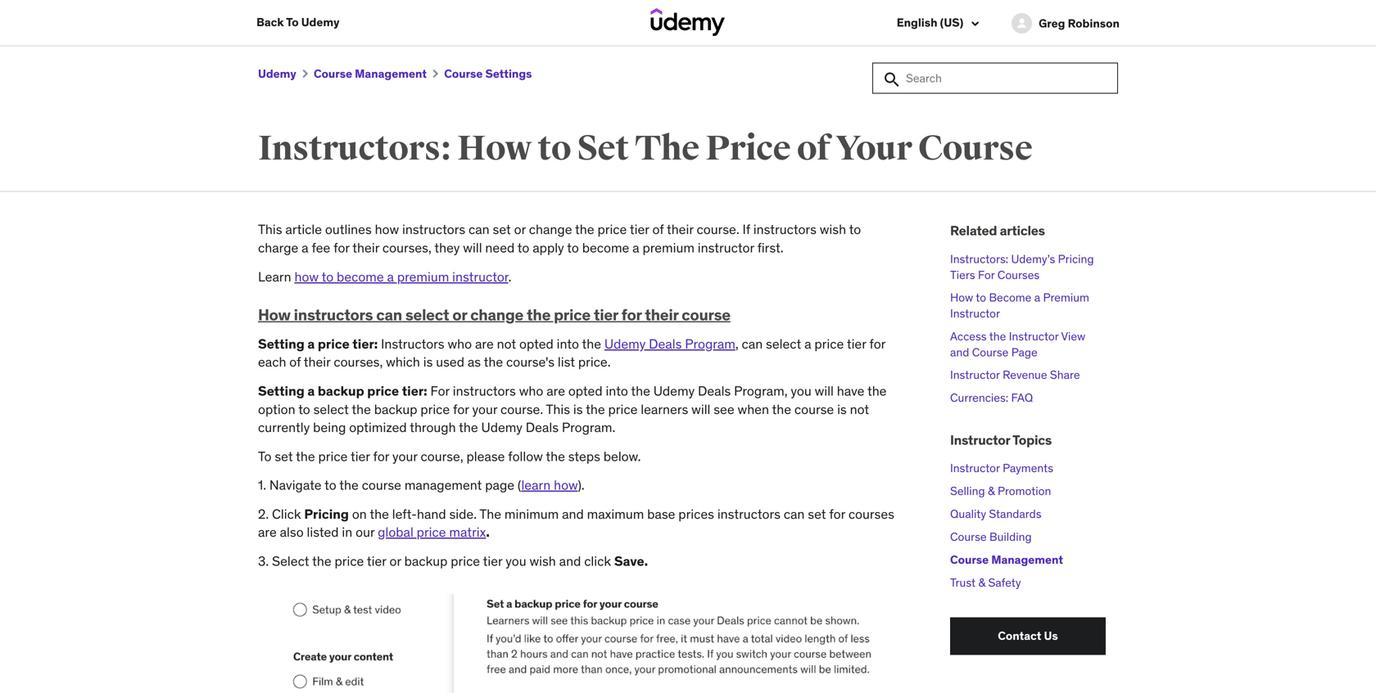 Task type: locate. For each thing, give the bounding box(es) containing it.
price down which
[[367, 383, 399, 400]]

& right trust at the right of page
[[978, 576, 985, 591]]

instructors: udemy's pricing tiers for courses link
[[950, 252, 1094, 283]]

to
[[538, 128, 571, 170], [849, 221, 861, 238], [517, 240, 529, 256], [567, 240, 579, 256], [322, 268, 334, 285], [976, 290, 986, 305], [298, 401, 310, 418], [324, 477, 336, 494]]

a inside instructors: udemy's pricing tiers for courses how to become a premium instructor access the instructor view and course page instructor revenue share currencies: faq
[[1034, 290, 1040, 305]]

1 horizontal spatial pricing
[[1058, 252, 1094, 267]]

your
[[836, 128, 912, 170]]

0 vertical spatial pricing
[[1058, 252, 1094, 267]]

course
[[682, 305, 731, 325], [794, 401, 834, 418], [362, 477, 401, 494]]

for inside , can select a price tier for each of their courses, which is used as the course's list price.
[[869, 336, 885, 352]]

related articles
[[950, 223, 1045, 239]]

0 horizontal spatial the
[[479, 506, 501, 523]]

course down search search box
[[918, 128, 1033, 170]]

1 vertical spatial of
[[652, 221, 664, 238]]

how right learn
[[554, 477, 578, 494]]

course settings link
[[444, 67, 532, 81]]

are down 2.
[[258, 524, 277, 541]]

0 vertical spatial .
[[508, 268, 511, 285]]

not down have
[[850, 401, 869, 418]]

back to udemy
[[256, 15, 339, 29]]

instructor down if at the top of the page
[[698, 240, 754, 256]]

1 horizontal spatial or
[[452, 305, 467, 325]]

for
[[978, 268, 995, 283], [430, 383, 450, 400]]

. up 3. select the price tier or backup price tier you wish and click save.
[[486, 524, 490, 541]]

backup
[[318, 383, 364, 400], [374, 401, 417, 418], [404, 553, 448, 570]]

2 vertical spatial are
[[258, 524, 277, 541]]

course up trust at the right of page
[[950, 553, 989, 568]]

into down price.
[[606, 383, 628, 400]]

instructors inside on the left-hand side. the minimum and maximum base prices instructors can set for courses are also listed in our
[[717, 506, 781, 523]]

0 horizontal spatial for
[[430, 383, 450, 400]]

1 horizontal spatial management
[[991, 553, 1063, 568]]

2 horizontal spatial will
[[815, 383, 834, 400]]

deals up see
[[698, 383, 731, 400]]

deals up follow
[[526, 420, 559, 436]]

this
[[258, 221, 282, 238], [546, 401, 570, 418]]

0 vertical spatial for
[[978, 268, 995, 283]]

1 setting from the top
[[258, 336, 305, 352]]

0 horizontal spatial set
[[275, 448, 293, 465]]

2 setting from the top
[[258, 383, 305, 400]]

for inside on the left-hand side. the minimum and maximum base prices instructors can set for courses are also listed in our
[[829, 506, 845, 523]]

and left the "click" at the left of the page
[[559, 553, 581, 570]]

0 vertical spatial instructor
[[698, 240, 754, 256]]

fee
[[312, 240, 330, 256]]

is
[[423, 354, 433, 371], [573, 401, 583, 418], [837, 401, 847, 418]]

1 horizontal spatial select
[[405, 305, 449, 325]]

0 horizontal spatial of
[[289, 354, 301, 371]]

backup inside for instructors who are opted into the udemy deals program, you will have the option to select the backup price for your course. this is the price learners will see when the course is not currently being optimized through the udemy deals program.
[[374, 401, 417, 418]]

how down the learn
[[258, 305, 291, 325]]

set left the courses
[[808, 506, 826, 523]]

tier down instructors: how to set the price of your course
[[630, 221, 649, 238]]

2 horizontal spatial are
[[547, 383, 565, 400]]

instructor up page
[[1009, 329, 1059, 344]]

instructors: for instructors: how to set the price of your course
[[258, 128, 451, 170]]

this up program.
[[546, 401, 570, 418]]

tier down matrix
[[483, 553, 502, 570]]

for instructors who are opted into the udemy deals program, you will have the option to select the backup price for your course. this is the price learners will see when the course is not currently being optimized through the udemy deals program.
[[258, 383, 887, 436]]

can inside , can select a price tier for each of their courses, which is used as the course's list price.
[[742, 336, 763, 352]]

0 vertical spatial how
[[375, 221, 399, 238]]

tier: down which
[[402, 383, 427, 400]]

of inside this article outlines how instructors can set or change the price tier of their course. if instructors wish to charge a fee for their courses, they will need to apply to become a premium instructor first.
[[652, 221, 664, 238]]

who inside for instructors who are opted into the udemy deals program, you will have the option to select the backup price for your course. this is the price learners will see when the course is not currently being optimized through the udemy deals program.
[[519, 383, 543, 400]]

0 vertical spatial premium
[[643, 240, 695, 256]]

access
[[950, 329, 987, 344]]

2 horizontal spatial how
[[950, 290, 973, 305]]

trust & safety link
[[950, 576, 1021, 591]]

premium inside this article outlines how instructors can set or change the price tier of their course. if instructors wish to charge a fee for their courses, they will need to apply to become a premium instructor first.
[[643, 240, 695, 256]]

back
[[256, 15, 284, 29]]

0 horizontal spatial become
[[337, 268, 384, 285]]

of down instructors: how to set the price of your course
[[652, 221, 664, 238]]

into
[[557, 336, 579, 352], [606, 383, 628, 400]]

into inside for instructors who are opted into the udemy deals program, you will have the option to select the backup price for your course. this is the price learners will see when the course is not currently being optimized through the udemy deals program.
[[606, 383, 628, 400]]

course down access
[[972, 345, 1009, 360]]

2 vertical spatial course
[[362, 477, 401, 494]]

1.
[[258, 477, 266, 494]]

a inside , can select a price tier for each of their courses, which is used as the course's list price.
[[804, 336, 811, 352]]

setting for setting a price tier: instructors who are not opted into the udemy deals program
[[258, 336, 305, 352]]

optimized
[[349, 420, 407, 436]]

change inside this article outlines how instructors can set or change the price tier of their course. if instructors wish to charge a fee for their courses, they will need to apply to become a premium instructor first.
[[529, 221, 572, 238]]

udemy link
[[258, 67, 296, 81]]

base
[[647, 506, 675, 523]]

1 horizontal spatial change
[[529, 221, 572, 238]]

english
[[897, 15, 937, 30]]

0 vertical spatial not
[[497, 336, 516, 352]]

can inside this article outlines how instructors can set or change the price tier of their course. if instructors wish to charge a fee for their courses, they will need to apply to become a premium instructor first.
[[469, 221, 490, 238]]

access the instructor view and course page link
[[950, 329, 1086, 360]]

your up 1. navigate to the course management page ( learn how ).
[[392, 448, 417, 465]]

0 vertical spatial course
[[682, 305, 731, 325]]

courses, inside this article outlines how instructors can set or change the price tier of their course. if instructors wish to charge a fee for their courses, they will need to apply to become a premium instructor first.
[[382, 240, 431, 256]]

can left the courses
[[784, 506, 805, 523]]

0 horizontal spatial you
[[506, 553, 526, 570]]

their down outlines
[[352, 240, 379, 256]]

udemy
[[301, 15, 339, 29], [258, 67, 296, 81], [604, 336, 646, 352], [653, 383, 695, 400], [481, 420, 522, 436]]

program.
[[562, 420, 615, 436]]

their inside , can select a price tier for each of their courses, which is used as the course's list price.
[[304, 354, 331, 371]]

instructor down need on the top left of page
[[452, 268, 508, 285]]

1 horizontal spatial deals
[[649, 336, 682, 352]]

0 horizontal spatial instructor
[[452, 268, 508, 285]]

0 horizontal spatial pricing
[[304, 506, 349, 523]]

courses, inside , can select a price tier for each of their courses, which is used as the course's list price.
[[334, 354, 383, 371]]

course management
[[314, 67, 427, 81]]

1 vertical spatial the
[[479, 506, 501, 523]]

setting up option at the bottom left of page
[[258, 383, 305, 400]]

1 vertical spatial deals
[[698, 383, 731, 400]]

select right ,
[[766, 336, 801, 352]]

0 vertical spatial opted
[[519, 336, 554, 352]]

instructors inside for instructors who are opted into the udemy deals program, you will have the option to select the backup price for your course. this is the price learners will see when the course is not currently being optimized through the udemy deals program.
[[453, 383, 516, 400]]

instructors: how to set the price of your course
[[258, 128, 1033, 170]]

or down global
[[389, 553, 401, 570]]

instructor up selling
[[950, 461, 1000, 476]]

and down access
[[950, 345, 969, 360]]

0 vertical spatial or
[[514, 221, 526, 238]]

instructor up access
[[950, 306, 1000, 321]]

currencies: faq link
[[950, 391, 1033, 405]]

0 vertical spatial course.
[[697, 221, 739, 238]]

learn
[[258, 268, 291, 285]]

or up need on the top left of page
[[514, 221, 526, 238]]

0 vertical spatial your
[[472, 401, 497, 418]]

0 vertical spatial set
[[493, 221, 511, 238]]

the right set
[[635, 128, 699, 170]]

2 vertical spatial how
[[554, 477, 578, 494]]

0 horizontal spatial opted
[[519, 336, 554, 352]]

1 horizontal spatial of
[[652, 221, 664, 238]]

how
[[375, 221, 399, 238], [294, 268, 319, 285], [554, 477, 578, 494]]

set down currently
[[275, 448, 293, 465]]

instructor inside this article outlines how instructors can set or change the price tier of their course. if instructors wish to charge a fee for their courses, they will need to apply to become a premium instructor first.
[[698, 240, 754, 256]]

3.
[[258, 553, 269, 570]]

who up used
[[448, 336, 472, 352]]

0 vertical spatial instructors:
[[258, 128, 451, 170]]

0 vertical spatial setting
[[258, 336, 305, 352]]

tier: left instructors
[[352, 336, 378, 352]]

0 vertical spatial wish
[[820, 221, 846, 238]]

a
[[302, 240, 308, 256], [632, 240, 639, 256], [387, 268, 394, 285], [1034, 290, 1040, 305], [307, 336, 315, 352], [804, 336, 811, 352], [307, 383, 315, 400]]

0 horizontal spatial course
[[362, 477, 401, 494]]

. down need on the top left of page
[[508, 268, 511, 285]]

deals
[[649, 336, 682, 352], [698, 383, 731, 400], [526, 420, 559, 436]]

, can select a price tier for each of their courses, which is used as the course's list price.
[[258, 336, 885, 371]]

for inside this article outlines how instructors can set or change the price tier of their course. if instructors wish to charge a fee for their courses, they will need to apply to become a premium instructor first.
[[333, 240, 350, 256]]

instructors right prices
[[717, 506, 781, 523]]

become inside this article outlines how instructors can set or change the price tier of their course. if instructors wish to charge a fee for their courses, they will need to apply to become a premium instructor first.
[[582, 240, 629, 256]]

become down outlines
[[337, 268, 384, 285]]

to up 1.
[[258, 448, 272, 465]]

greg
[[1039, 16, 1065, 31]]

2 vertical spatial will
[[691, 401, 710, 418]]

course settings
[[444, 67, 532, 81]]

for
[[333, 240, 350, 256], [621, 305, 642, 325], [869, 336, 885, 352], [453, 401, 469, 418], [373, 448, 389, 465], [829, 506, 845, 523]]

price.
[[578, 354, 611, 371]]

learn
[[521, 477, 551, 494]]

which
[[386, 354, 420, 371]]

instructors up first.
[[753, 221, 817, 238]]

greg robinson image
[[1012, 13, 1032, 34]]

opted up course's
[[519, 336, 554, 352]]

the
[[635, 128, 699, 170], [479, 506, 501, 523]]

the inside , can select a price tier for each of their courses, which is used as the course's list price.
[[484, 354, 503, 371]]

&
[[988, 484, 995, 499], [978, 576, 985, 591]]

2 vertical spatial and
[[559, 553, 581, 570]]

price down set
[[597, 221, 627, 238]]

to right back
[[286, 15, 299, 29]]

of right each on the bottom of page
[[289, 354, 301, 371]]

their up setting a backup price tier:
[[304, 354, 331, 371]]

how right the learn
[[294, 268, 319, 285]]

the inside this article outlines how instructors can set or change the price tier of their course. if instructors wish to charge a fee for their courses, they will need to apply to become a premium instructor first.
[[575, 221, 594, 238]]

0 horizontal spatial instructors:
[[258, 128, 451, 170]]

tier up have
[[847, 336, 866, 352]]

is left used
[[423, 354, 433, 371]]

course inside for instructors who are opted into the udemy deals program, you will have the option to select the backup price for your course. this is the price learners will see when the course is not currently being optimized through the udemy deals program.
[[794, 401, 834, 418]]

how
[[457, 128, 532, 170], [950, 290, 973, 305], [258, 305, 291, 325]]

1 horizontal spatial who
[[519, 383, 543, 400]]

course building link
[[950, 530, 1032, 545]]

1 vertical spatial to
[[258, 448, 272, 465]]

instructors: up tiers
[[950, 252, 1008, 267]]

0 vertical spatial select
[[405, 305, 449, 325]]

1 horizontal spatial your
[[472, 401, 497, 418]]

course. up follow
[[500, 401, 543, 418]]

2 vertical spatial or
[[389, 553, 401, 570]]

related
[[950, 223, 997, 239]]

need
[[485, 240, 515, 256]]

1 vertical spatial how
[[294, 268, 319, 285]]

in
[[342, 524, 352, 541]]

robinson
[[1068, 16, 1120, 31]]

instructors: inside instructors: udemy's pricing tiers for courses how to become a premium instructor access the instructor view and course page instructor revenue share currencies: faq
[[950, 252, 1008, 267]]

are up the 'as'
[[475, 336, 494, 352]]

instructors up 'they'
[[402, 221, 465, 238]]

.
[[508, 268, 511, 285], [486, 524, 490, 541]]

1 horizontal spatial &
[[988, 484, 995, 499]]

how inside this article outlines how instructors can set or change the price tier of their course. if instructors wish to charge a fee for their courses, they will need to apply to become a premium instructor first.
[[375, 221, 399, 238]]

is down have
[[837, 401, 847, 418]]

of left your at the right
[[797, 128, 830, 170]]

or inside this article outlines how instructors can set or change the price tier of their course. if instructors wish to charge a fee for their courses, they will need to apply to become a premium instructor first.
[[514, 221, 526, 238]]

instructors:
[[258, 128, 451, 170], [950, 252, 1008, 267]]

None search field
[[872, 63, 1118, 94]]

or up setting a price tier: instructors who are not opted into the udemy deals program
[[452, 305, 467, 325]]

and down ).
[[562, 506, 584, 523]]

2 horizontal spatial or
[[514, 221, 526, 238]]

who down course's
[[519, 383, 543, 400]]

2 horizontal spatial select
[[766, 336, 801, 352]]

tier inside , can select a price tier for each of their courses, which is used as the course's list price.
[[847, 336, 866, 352]]

premium
[[643, 240, 695, 256], [397, 268, 449, 285]]

1 vertical spatial setting
[[258, 383, 305, 400]]

select
[[405, 305, 449, 325], [766, 336, 801, 352], [313, 401, 349, 418]]

1 horizontal spatial you
[[791, 383, 811, 400]]

1 vertical spatial backup
[[374, 401, 417, 418]]

our
[[356, 524, 375, 541]]

course up program
[[682, 305, 731, 325]]

1 vertical spatial wish
[[529, 553, 556, 570]]

price up have
[[814, 336, 844, 352]]

become right apply at the top left of the page
[[582, 240, 629, 256]]

for right tiers
[[978, 268, 995, 283]]

pricing for 2. click pricing
[[304, 506, 349, 523]]

selling
[[950, 484, 985, 499]]

are down list
[[547, 383, 565, 400]]

backup up optimized
[[374, 401, 417, 418]]

0 vertical spatial who
[[448, 336, 472, 352]]

1 vertical spatial set
[[275, 448, 293, 465]]

how down course settings at the top of page
[[457, 128, 532, 170]]

of inside , can select a price tier for each of their courses, which is used as the course's list price.
[[289, 354, 301, 371]]

0 vertical spatial you
[[791, 383, 811, 400]]

to set the price tier for your course, please follow the steps below.
[[258, 448, 641, 465]]

1 vertical spatial instructors:
[[950, 252, 1008, 267]]

are
[[475, 336, 494, 352], [547, 383, 565, 400], [258, 524, 277, 541]]

courses, up how to become a premium instructor link
[[382, 240, 431, 256]]

will
[[463, 240, 482, 256], [815, 383, 834, 400], [691, 401, 710, 418]]

udemy up price.
[[604, 336, 646, 352]]

can right ,
[[742, 336, 763, 352]]

instructor
[[950, 306, 1000, 321], [1009, 329, 1059, 344], [950, 368, 1000, 382], [950, 432, 1010, 449], [950, 461, 1000, 476]]

0 horizontal spatial &
[[978, 576, 985, 591]]

1 vertical spatial .
[[486, 524, 490, 541]]

this up charge
[[258, 221, 282, 238]]

1 vertical spatial instructor
[[452, 268, 508, 285]]

1 vertical spatial or
[[452, 305, 467, 325]]

0 vertical spatial courses,
[[382, 240, 431, 256]]

management
[[355, 67, 427, 81], [991, 553, 1063, 568]]

0 horizontal spatial wish
[[529, 553, 556, 570]]

price inside , can select a price tier for each of their courses, which is used as the course's list price.
[[814, 336, 844, 352]]

2 vertical spatial deals
[[526, 420, 559, 436]]

articles
[[1000, 223, 1045, 239]]

1 horizontal spatial tier:
[[402, 383, 427, 400]]

instructors: for instructors: udemy's pricing tiers for courses how to become a premium instructor access the instructor view and course page instructor revenue share currencies: faq
[[950, 252, 1008, 267]]

change up apply at the top left of the page
[[529, 221, 572, 238]]

0 vertical spatial management
[[355, 67, 427, 81]]

program
[[685, 336, 735, 352]]

hand
[[417, 506, 446, 523]]

2 horizontal spatial course
[[794, 401, 834, 418]]

0 horizontal spatial change
[[470, 305, 523, 325]]

opted down price.
[[568, 383, 603, 400]]

follow
[[508, 448, 543, 465]]

change up setting a price tier: instructors who are not opted into the udemy deals program
[[470, 305, 523, 325]]

0 vertical spatial and
[[950, 345, 969, 360]]

faq
[[1011, 391, 1033, 405]]

you right the program,
[[791, 383, 811, 400]]

price
[[597, 221, 627, 238], [554, 305, 590, 325], [318, 336, 350, 352], [814, 336, 844, 352], [367, 383, 399, 400], [420, 401, 450, 418], [608, 401, 638, 418], [318, 448, 348, 465], [417, 524, 446, 541], [335, 553, 364, 570], [451, 553, 480, 570]]

will left have
[[815, 383, 834, 400]]

select up instructors
[[405, 305, 449, 325]]

price down matrix
[[451, 553, 480, 570]]

1 horizontal spatial this
[[546, 401, 570, 418]]

& up quality standards link
[[988, 484, 995, 499]]

share
[[1050, 368, 1080, 382]]

navigate
[[269, 477, 322, 494]]

the inside on the left-hand side. the minimum and maximum base prices instructors can set for courses are also listed in our
[[479, 506, 501, 523]]

pricing inside instructors: udemy's pricing tiers for courses how to become a premium instructor access the instructor view and course page instructor revenue share currencies: faq
[[1058, 252, 1094, 267]]

2 vertical spatial set
[[808, 506, 826, 523]]

1 horizontal spatial the
[[635, 128, 699, 170]]

course right when
[[794, 401, 834, 418]]

their
[[667, 221, 693, 238], [352, 240, 379, 256], [645, 305, 678, 325], [304, 354, 331, 371]]

1 vertical spatial course management link
[[950, 553, 1063, 568]]

2 vertical spatial of
[[289, 354, 301, 371]]

1 horizontal spatial set
[[493, 221, 511, 238]]

to inside instructors: udemy's pricing tiers for courses how to become a premium instructor access the instructor view and course page instructor revenue share currencies: faq
[[976, 290, 986, 305]]

1 horizontal spatial wish
[[820, 221, 846, 238]]

how down tiers
[[950, 290, 973, 305]]

tier down our
[[367, 553, 386, 570]]

setting up each on the bottom of page
[[258, 336, 305, 352]]

0 horizontal spatial who
[[448, 336, 472, 352]]

for inside for instructors who are opted into the udemy deals program, you will have the option to select the backup price for your course. this is the price learners will see when the course is not currently being optimized through the udemy deals program.
[[453, 401, 469, 418]]

are inside for instructors who are opted into the udemy deals program, you will have the option to select the backup price for your course. this is the price learners will see when the course is not currently being optimized through the udemy deals program.
[[547, 383, 565, 400]]

0 horizontal spatial to
[[258, 448, 272, 465]]

not inside for instructors who are opted into the udemy deals program, you will have the option to select the backup price for your course. this is the price learners will see when the course is not currently being optimized through the udemy deals program.
[[850, 401, 869, 418]]

the inside instructors: udemy's pricing tiers for courses how to become a premium instructor access the instructor view and course page instructor revenue share currencies: faq
[[989, 329, 1006, 344]]

outlines
[[325, 221, 372, 238]]

instructors: down course management
[[258, 128, 451, 170]]

how to become a premium instructor link
[[294, 268, 508, 285]]

will right 'they'
[[463, 240, 482, 256]]

pricing up the listed
[[304, 506, 349, 523]]

1 vertical spatial select
[[766, 336, 801, 352]]

0 horizontal spatial not
[[497, 336, 516, 352]]

tier inside this article outlines how instructors can set or change the price tier of their course. if instructors wish to charge a fee for their courses, they will need to apply to become a premium instructor first.
[[630, 221, 649, 238]]

courses
[[848, 506, 894, 523]]

1 horizontal spatial to
[[286, 15, 299, 29]]

(us)
[[940, 15, 963, 30]]

pricing for instructors: udemy's pricing tiers for courses how to become a premium instructor access the instructor view and course page instructor revenue share currencies: faq
[[1058, 252, 1094, 267]]

courses,
[[382, 240, 431, 256], [334, 354, 383, 371]]



Task type: vqa. For each thing, say whether or not it's contained in the screenshot.
bottom 'feature'
no



Task type: describe. For each thing, give the bounding box(es) containing it.
0 horizontal spatial deals
[[526, 420, 559, 436]]

steps
[[568, 448, 600, 465]]

for inside instructors: udemy's pricing tiers for courses how to become a premium instructor access the instructor view and course page instructor revenue share currencies: faq
[[978, 268, 995, 283]]

1 vertical spatial tier:
[[402, 383, 427, 400]]

0 vertical spatial backup
[[318, 383, 364, 400]]

setting course price.png image
[[265, 595, 878, 694]]

course inside instructors: udemy's pricing tiers for courses how to become a premium instructor access the instructor view and course page instructor revenue share currencies: faq
[[972, 345, 1009, 360]]

trust
[[950, 576, 976, 591]]

udemy deals program link
[[604, 336, 735, 352]]

1 vertical spatial &
[[978, 576, 985, 591]]

please
[[466, 448, 505, 465]]

how inside instructors: udemy's pricing tiers for courses how to become a premium instructor access the instructor view and course page instructor revenue share currencies: faq
[[950, 290, 973, 305]]

to inside for instructors who are opted into the udemy deals program, you will have the option to select the backup price for your course. this is the price learners will see when the course is not currently being optimized through the udemy deals program.
[[298, 401, 310, 418]]

price inside this article outlines how instructors can set or change the price tier of their course. if instructors wish to charge a fee for their courses, they will need to apply to become a premium instructor first.
[[597, 221, 627, 238]]

price up setting a backup price tier:
[[318, 336, 350, 352]]

1 horizontal spatial course
[[682, 305, 731, 325]]

their left if at the top of the page
[[667, 221, 693, 238]]

instructors
[[381, 336, 444, 352]]

left-
[[392, 506, 417, 523]]

0 horizontal spatial .
[[486, 524, 490, 541]]

they
[[434, 240, 460, 256]]

listed
[[307, 524, 339, 541]]

also
[[280, 524, 304, 541]]

price
[[705, 128, 791, 170]]

global
[[378, 524, 413, 541]]

their up udemy deals program link
[[645, 305, 678, 325]]

instructor payments selling & promotion quality standards course building course management trust & safety
[[950, 461, 1063, 591]]

how to become a premium instructor link
[[950, 290, 1089, 321]]

instructor topics
[[950, 432, 1052, 449]]

1 vertical spatial become
[[337, 268, 384, 285]]

instructors: how to set the price of your course main content
[[0, 46, 1376, 694]]

safety
[[988, 576, 1021, 591]]

quality standards link
[[950, 507, 1042, 522]]

2 vertical spatial backup
[[404, 553, 448, 570]]

wish inside this article outlines how instructors can set or change the price tier of their course. if instructors wish to charge a fee for their courses, they will need to apply to become a premium instructor first.
[[820, 221, 846, 238]]

the inside on the left-hand side. the minimum and maximum base prices instructors can set for courses are also listed in our
[[370, 506, 389, 523]]

on the left-hand side. the minimum and maximum base prices instructors can set for courses are also listed in our
[[258, 506, 894, 541]]

page
[[1011, 345, 1038, 360]]

for inside for instructors who are opted into the udemy deals program, you will have the option to select the backup price for your course. this is the price learners will see when the course is not currently being optimized through the udemy deals program.
[[430, 383, 450, 400]]

course left settings
[[444, 67, 483, 81]]

as
[[468, 354, 481, 371]]

side.
[[449, 506, 477, 523]]

this article outlines how instructors can set or change the price tier of their course. if instructors wish to charge a fee for their courses, they will need to apply to become a premium instructor first.
[[258, 221, 861, 256]]

opted inside for instructors who are opted into the udemy deals program, you will have the option to select the backup price for your course. this is the price learners will see when the course is not currently being optimized through the udemy deals program.
[[568, 383, 603, 400]]

price down hand
[[417, 524, 446, 541]]

topics
[[1012, 432, 1052, 449]]

and inside on the left-hand side. the minimum and maximum base prices instructors can set for courses are also listed in our
[[562, 506, 584, 523]]

instructor up currencies:
[[950, 368, 1000, 382]]

price down in
[[335, 553, 364, 570]]

first.
[[757, 240, 783, 256]]

setting for setting a backup price tier:
[[258, 383, 305, 400]]

to inside main content
[[258, 448, 272, 465]]

1 horizontal spatial course management link
[[950, 553, 1063, 568]]

us
[[1044, 629, 1058, 644]]

below.
[[603, 448, 641, 465]]

instructor payments link
[[950, 461, 1053, 476]]

course. inside for instructors who are opted into the udemy deals program, you will have the option to select the backup price for your course. this is the price learners will see when the course is not currently being optimized through the udemy deals program.
[[500, 401, 543, 418]]

course,
[[421, 448, 463, 465]]

see
[[714, 401, 734, 418]]

selling & promotion link
[[950, 484, 1051, 499]]

learn how link
[[521, 477, 578, 494]]

udemy up learners
[[653, 383, 695, 400]]

udemy right back
[[301, 15, 339, 29]]

0 vertical spatial to
[[286, 15, 299, 29]]

this inside this article outlines how instructors can set or change the price tier of their course. if instructors wish to charge a fee for their courses, they will need to apply to become a premium instructor first.
[[258, 221, 282, 238]]

2 horizontal spatial is
[[837, 401, 847, 418]]

building
[[989, 530, 1032, 545]]

this inside for instructors who are opted into the udemy deals program, you will have the option to select the backup price for your course. this is the price learners will see when the course is not currently being optimized through the udemy deals program.
[[546, 401, 570, 418]]

are inside on the left-hand side. the minimum and maximum base prices instructors can set for courses are also listed in our
[[258, 524, 277, 541]]

courses
[[997, 268, 1040, 283]]

course's
[[506, 354, 555, 371]]

).
[[578, 477, 585, 494]]

2 horizontal spatial how
[[554, 477, 578, 494]]

option
[[258, 401, 295, 418]]

udemy's
[[1011, 252, 1055, 267]]

contact us button
[[950, 618, 1106, 656]]

click
[[584, 553, 611, 570]]

1 horizontal spatial will
[[691, 401, 710, 418]]

instructor up "instructor payments" 'link'
[[950, 432, 1010, 449]]

1 horizontal spatial is
[[573, 401, 583, 418]]

0 horizontal spatial or
[[389, 553, 401, 570]]

select inside , can select a price tier for each of their courses, which is used as the course's list price.
[[766, 336, 801, 352]]

save.
[[614, 553, 648, 570]]

price up program.
[[608, 401, 638, 418]]

2.
[[258, 506, 269, 523]]

instructors down "learn how to become a premium instructor ."
[[294, 305, 373, 325]]

tier up price.
[[594, 305, 618, 325]]

3. select the price tier or backup price tier you wish and click save.
[[258, 553, 648, 570]]

currencies:
[[950, 391, 1008, 405]]

price down being
[[318, 448, 348, 465]]

tier down optimized
[[351, 448, 370, 465]]

settings
[[485, 67, 532, 81]]

contact us
[[998, 629, 1058, 644]]

1 vertical spatial premium
[[397, 268, 449, 285]]

set inside this article outlines how instructors can set or change the price tier of their course. if instructors wish to charge a fee for their courses, they will need to apply to become a premium instructor first.
[[493, 221, 511, 238]]

0 vertical spatial deals
[[649, 336, 682, 352]]

select inside for instructors who are opted into the udemy deals program, you will have the option to select the backup price for your course. this is the price learners will see when the course is not currently being optimized through the udemy deals program.
[[313, 401, 349, 418]]

instructor inside the instructor payments selling & promotion quality standards course building course management trust & safety
[[950, 461, 1000, 476]]

revenue
[[1003, 368, 1047, 382]]

0 vertical spatial into
[[557, 336, 579, 352]]

promotion
[[998, 484, 1051, 499]]

page
[[485, 477, 514, 494]]

and inside instructors: udemy's pricing tiers for courses how to become a premium instructor access the instructor view and course page instructor revenue share currencies: faq
[[950, 345, 969, 360]]

1 vertical spatial you
[[506, 553, 526, 570]]

english (us) link
[[897, 15, 979, 32]]

1 vertical spatial change
[[470, 305, 523, 325]]

price up through
[[420, 401, 450, 418]]

0 vertical spatial of
[[797, 128, 830, 170]]

global price matrix link
[[378, 524, 486, 541]]

0 horizontal spatial course management link
[[314, 67, 427, 81]]

udemy up please
[[481, 420, 522, 436]]

1 horizontal spatial how
[[457, 128, 532, 170]]

Search search field
[[872, 63, 1118, 94]]

learn how to become a premium instructor .
[[258, 268, 511, 285]]

course down quality on the bottom right of page
[[950, 530, 987, 545]]

0 vertical spatial are
[[475, 336, 494, 352]]

1 vertical spatial will
[[815, 383, 834, 400]]

0 horizontal spatial tier:
[[352, 336, 378, 352]]

price up , can select a price tier for each of their courses, which is used as the course's list price.
[[554, 305, 590, 325]]

you inside for instructors who are opted into the udemy deals program, you will have the option to select the backup price for your course. this is the price learners will see when the course is not currently being optimized through the udemy deals program.
[[791, 383, 811, 400]]

setting a price tier: instructors who are not opted into the udemy deals program
[[258, 336, 735, 352]]

click
[[272, 506, 301, 523]]

is inside , can select a price tier for each of their courses, which is used as the course's list price.
[[423, 354, 433, 371]]

tiers
[[950, 268, 975, 283]]

how instructors can select or change the price tier for their course
[[258, 305, 731, 325]]

set inside on the left-hand side. the minimum and maximum base prices instructors can set for courses are also listed in our
[[808, 506, 826, 523]]

article
[[285, 221, 322, 238]]

0 vertical spatial &
[[988, 484, 995, 499]]

udemy down back
[[258, 67, 296, 81]]

2. click pricing
[[258, 506, 349, 523]]

instructors: udemy's pricing tiers for courses how to become a premium instructor access the instructor view and course page instructor revenue share currencies: faq
[[950, 252, 1094, 405]]

can up instructors
[[376, 305, 402, 325]]

1. navigate to the course management page ( learn how ).
[[258, 477, 585, 494]]

,
[[735, 336, 739, 352]]

1 horizontal spatial .
[[508, 268, 511, 285]]

used
[[436, 354, 464, 371]]

currently
[[258, 420, 310, 436]]

list
[[558, 354, 575, 371]]

management
[[404, 477, 482, 494]]

course. inside this article outlines how instructors can set or change the price tier of their course. if instructors wish to charge a fee for their courses, they will need to apply to become a premium instructor first.
[[697, 221, 739, 238]]

can inside on the left-hand side. the minimum and maximum base prices instructors can set for courses are also listed in our
[[784, 506, 805, 523]]

0 horizontal spatial how
[[258, 305, 291, 325]]

prices
[[678, 506, 714, 523]]

2 horizontal spatial deals
[[698, 383, 731, 400]]

matrix
[[449, 524, 486, 541]]

each
[[258, 354, 286, 371]]

management inside the instructor payments selling & promotion quality standards course building course management trust & safety
[[991, 553, 1063, 568]]

when
[[738, 401, 769, 418]]

apply
[[533, 240, 564, 256]]

will inside this article outlines how instructors can set or change the price tier of their course. if instructors wish to charge a fee for their courses, they will need to apply to become a premium instructor first.
[[463, 240, 482, 256]]

through
[[410, 420, 456, 436]]

learners
[[641, 401, 688, 418]]

0 horizontal spatial your
[[392, 448, 417, 465]]

course right udemy link at the top
[[314, 67, 352, 81]]

contact
[[998, 629, 1041, 644]]

your inside for instructors who are opted into the udemy deals program, you will have the option to select the backup price for your course. this is the price learners will see when the course is not currently being optimized through the udemy deals program.
[[472, 401, 497, 418]]

maximum
[[587, 506, 644, 523]]

on
[[352, 506, 367, 523]]

minimum
[[504, 506, 559, 523]]



